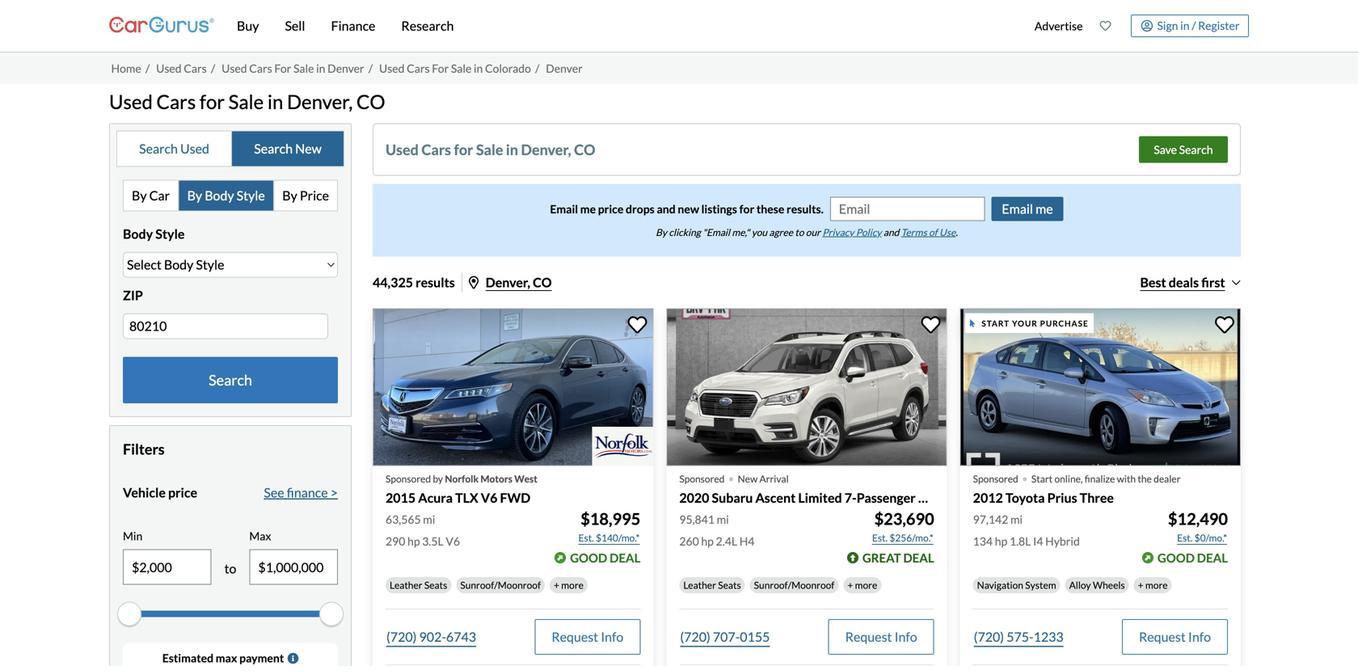 Task type: vqa. For each thing, say whether or not it's contained in the screenshot.
Three
yes



Task type: describe. For each thing, give the bounding box(es) containing it.
listings
[[702, 202, 737, 216]]

new inside tab
[[295, 141, 322, 156]]

three
[[1080, 490, 1114, 506]]

Max text field
[[250, 550, 337, 584]]

save search
[[1154, 143, 1214, 156]]

finalize
[[1085, 473, 1116, 485]]

drops
[[626, 202, 655, 216]]

save search button
[[1139, 136, 1228, 163]]

sign in / register
[[1158, 18, 1240, 32]]

/ right used cars 'link'
[[211, 61, 215, 75]]

1 vertical spatial denver,
[[521, 141, 571, 158]]

alloy
[[1070, 579, 1091, 591]]

seats for ·
[[718, 579, 741, 591]]

info for $23,690
[[895, 629, 918, 645]]

denver, co button
[[469, 274, 552, 290]]

0 vertical spatial to
[[795, 226, 804, 238]]

(720) 575-1233 button
[[973, 619, 1065, 655]]

start inside the sponsored · start online, finalize with the dealer 2012 toyota prius three
[[1032, 473, 1053, 485]]

2012
[[973, 490, 1003, 506]]

wheels
[[1093, 579, 1125, 591]]

body style
[[123, 226, 185, 242]]

+ more for $12,490
[[1138, 579, 1168, 591]]

hp for $18,995
[[408, 534, 420, 548]]

0 vertical spatial co
[[357, 90, 385, 113]]

policy
[[856, 226, 882, 238]]

motors
[[481, 473, 513, 485]]

by
[[433, 473, 443, 485]]

good for norfolk motors west
[[570, 551, 608, 565]]

0 horizontal spatial to
[[224, 561, 237, 577]]

privacy
[[823, 226, 854, 238]]

saved cars image
[[1100, 20, 1112, 32]]

sign in / register link
[[1131, 15, 1250, 37]]

+ for $18,995
[[554, 579, 560, 591]]

2015
[[386, 490, 416, 506]]

/ down finance dropdown button
[[369, 61, 373, 75]]

(720) 902-6743
[[387, 629, 476, 645]]

by clicking "email me," you agree to our privacy policy and terms of use .
[[656, 226, 958, 238]]

1 denver from the left
[[328, 61, 364, 75]]

see
[[264, 485, 284, 500]]

norfolk
[[445, 473, 479, 485]]

mi for $23,690
[[717, 513, 729, 526]]

info circle image
[[287, 653, 299, 664]]

search new tab
[[232, 131, 344, 166]]

more for $18,995
[[562, 579, 584, 591]]

terms
[[901, 226, 927, 238]]

terms of use link
[[901, 226, 956, 238]]

search for search used
[[139, 141, 178, 156]]

sponsored · new arrival 2020 subaru ascent limited 7-passenger awd
[[680, 463, 950, 506]]

start your purchase
[[982, 319, 1089, 328]]

save
[[1154, 143, 1178, 156]]

request info for $23,690
[[846, 629, 918, 645]]

request for $23,690
[[846, 629, 892, 645]]

crystal white pearl 2020 subaru ascent limited 7-passenger awd suv / crossover all-wheel drive automatic image
[[667, 308, 948, 466]]

denver, co
[[486, 274, 552, 290]]

the
[[1138, 473, 1152, 485]]

63,565
[[386, 513, 421, 526]]

707-
[[713, 629, 740, 645]]

2.4l
[[716, 534, 738, 548]]

$18,995
[[581, 509, 641, 529]]

great deal
[[863, 551, 935, 565]]

user icon image
[[1141, 20, 1153, 32]]

mouse pointer image
[[971, 319, 976, 327]]

44,325 results
[[373, 274, 455, 290]]

with
[[1117, 473, 1136, 485]]

cargurus logo homepage link link
[[109, 3, 214, 49]]

Min text field
[[124, 550, 211, 584]]

i4
[[1034, 534, 1044, 548]]

advertise
[[1035, 19, 1083, 33]]

email me
[[1002, 201, 1054, 217]]

1 vertical spatial price
[[168, 485, 197, 500]]

deal for $18,995
[[610, 551, 641, 565]]

leather for ·
[[684, 579, 716, 591]]

(720) for $23,690
[[680, 629, 711, 645]]

toyota
[[1006, 490, 1045, 506]]

awd
[[919, 490, 950, 506]]

info for $12,490
[[1189, 629, 1212, 645]]

dealer
[[1154, 473, 1181, 485]]

payment
[[240, 652, 284, 665]]

vehicle
[[123, 485, 166, 500]]

new inside sponsored · new arrival 2020 subaru ascent limited 7-passenger awd
[[738, 473, 758, 485]]

of
[[929, 226, 938, 238]]

by for by body style
[[187, 188, 202, 203]]

cargurus logo homepage link image
[[109, 3, 214, 49]]

leather for by
[[390, 579, 423, 591]]

0 horizontal spatial for
[[200, 90, 225, 113]]

(720) 707-0155
[[680, 629, 770, 645]]

search inside button
[[1180, 143, 1214, 156]]

>
[[331, 485, 338, 500]]

good deal for norfolk motors west
[[570, 551, 641, 565]]

mi for $18,995
[[423, 513, 435, 526]]

info for $18,995
[[601, 629, 624, 645]]

use
[[940, 226, 956, 238]]

navigation
[[978, 579, 1024, 591]]

Email email field
[[831, 198, 984, 220]]

tlx
[[455, 490, 479, 506]]

2 horizontal spatial for
[[740, 202, 755, 216]]

good deal for ·
[[1158, 551, 1228, 565]]

by body style
[[187, 188, 265, 203]]

request info button for $23,690
[[829, 619, 935, 655]]

290
[[386, 534, 405, 548]]

body inside tab
[[205, 188, 234, 203]]

you
[[752, 226, 768, 238]]

$23,690 est. $256/mo.*
[[873, 509, 935, 544]]

+ for $12,490
[[1138, 579, 1144, 591]]

norfolk motors west image
[[592, 427, 654, 466]]

email for email me price drops and new listings for these results.
[[550, 202, 578, 216]]

buy button
[[224, 0, 272, 52]]

search used tab
[[117, 131, 232, 166]]

3.5l
[[422, 534, 444, 548]]

sell
[[285, 18, 305, 34]]

2020
[[680, 490, 710, 506]]

sunroof/moonroof for norfolk motors west
[[460, 579, 541, 591]]

$18,995 est. $140/mo.*
[[579, 509, 641, 544]]

estimated
[[162, 652, 214, 665]]

+ more for $18,995
[[554, 579, 584, 591]]

63,565 mi 290 hp 3.5l v6
[[386, 513, 460, 548]]

online,
[[1055, 473, 1083, 485]]

see finance >
[[264, 485, 338, 500]]

(720) for $12,490
[[974, 629, 1005, 645]]

+ more for $23,690
[[848, 579, 878, 591]]

me,"
[[732, 226, 750, 238]]

menu containing sign in / register
[[1027, 3, 1250, 49]]

used cars for sale in colorado link
[[379, 61, 531, 75]]

2 horizontal spatial co
[[574, 141, 596, 158]]

finance
[[331, 18, 376, 34]]

search new
[[254, 141, 322, 156]]

more for $12,490
[[1146, 579, 1168, 591]]

1 horizontal spatial price
[[598, 202, 624, 216]]

prius
[[1048, 490, 1078, 506]]

sponsored · start online, finalize with the dealer 2012 toyota prius three
[[973, 463, 1181, 506]]

97,142 mi 134 hp 1.8l i4 hybrid
[[973, 513, 1080, 548]]



Task type: locate. For each thing, give the bounding box(es) containing it.
great
[[863, 551, 901, 565]]

leather
[[390, 579, 423, 591], [684, 579, 716, 591]]

deal for $12,490
[[1198, 551, 1228, 565]]

register
[[1199, 18, 1240, 32]]

sunroof/moonroof for ·
[[754, 579, 835, 591]]

1 horizontal spatial + more
[[848, 579, 878, 591]]

3 + from the left
[[1138, 579, 1144, 591]]

1 horizontal spatial request info
[[846, 629, 918, 645]]

0 horizontal spatial more
[[562, 579, 584, 591]]

max
[[216, 652, 237, 665]]

3 info from the left
[[1189, 629, 1212, 645]]

search inside 'button'
[[209, 371, 252, 389]]

0 horizontal spatial request info
[[552, 629, 624, 645]]

1 horizontal spatial style
[[237, 188, 265, 203]]

silver 2012 toyota prius three hatchback front-wheel drive continuously variable transmission image
[[961, 308, 1241, 466]]

sell button
[[272, 0, 318, 52]]

0 horizontal spatial denver
[[328, 61, 364, 75]]

good deal down est. $0/mo.* button
[[1158, 551, 1228, 565]]

1 vertical spatial used cars for sale in denver, co
[[386, 141, 596, 158]]

0 horizontal spatial mi
[[423, 513, 435, 526]]

2 horizontal spatial info
[[1189, 629, 1212, 645]]

home link
[[111, 61, 141, 75]]

denver
[[328, 61, 364, 75], [546, 61, 583, 75]]

finance button
[[318, 0, 389, 52]]

0 horizontal spatial me
[[581, 202, 596, 216]]

$12,490
[[1169, 509, 1228, 529]]

1 seats from the left
[[425, 579, 448, 591]]

2 vertical spatial for
[[740, 202, 755, 216]]

2 horizontal spatial sponsored
[[973, 473, 1019, 485]]

/ left register
[[1192, 18, 1196, 32]]

3 mi from the left
[[1011, 513, 1023, 526]]

mi up 2.4l
[[717, 513, 729, 526]]

44,325
[[373, 274, 413, 290]]

sale
[[294, 61, 314, 75], [451, 61, 472, 75], [229, 90, 264, 113], [476, 141, 503, 158]]

1 horizontal spatial start
[[1032, 473, 1053, 485]]

+ more down the est. $140/mo.* button
[[554, 579, 584, 591]]

by body style tab
[[179, 181, 274, 211]]

1 horizontal spatial for
[[432, 61, 449, 75]]

2 horizontal spatial more
[[1146, 579, 1168, 591]]

"email
[[703, 226, 730, 238]]

these
[[757, 202, 785, 216]]

sponsored inside sponsored by norfolk motors west 2015 acura tlx v6 fwd
[[386, 473, 431, 485]]

leather down 260
[[684, 579, 716, 591]]

1 horizontal spatial (720)
[[680, 629, 711, 645]]

advertise link
[[1027, 3, 1092, 49]]

and left 'new'
[[657, 202, 676, 216]]

style down car
[[155, 226, 185, 242]]

2 + more from the left
[[848, 579, 878, 591]]

0 vertical spatial style
[[237, 188, 265, 203]]

2 seats from the left
[[718, 579, 741, 591]]

menu
[[1027, 3, 1250, 49]]

me inside email me button
[[1036, 201, 1054, 217]]

to left our
[[795, 226, 804, 238]]

privacy policy link
[[823, 226, 882, 238]]

more down the est. $140/mo.* button
[[562, 579, 584, 591]]

0 horizontal spatial used cars for sale in denver, co
[[109, 90, 385, 113]]

0 horizontal spatial good deal
[[570, 551, 641, 565]]

/ right home "link"
[[146, 61, 150, 75]]

request for $12,490
[[1140, 629, 1186, 645]]

0 horizontal spatial request
[[552, 629, 599, 645]]

1 leather seats from the left
[[390, 579, 448, 591]]

seats down 2.4l
[[718, 579, 741, 591]]

· inside sponsored · new arrival 2020 subaru ascent limited 7-passenger awd
[[728, 463, 735, 492]]

style left by price
[[237, 188, 265, 203]]

2 denver from the left
[[546, 61, 583, 75]]

by inside tab
[[132, 188, 147, 203]]

0 horizontal spatial info
[[601, 629, 624, 645]]

sponsored for $12,490
[[973, 473, 1019, 485]]

search
[[139, 141, 178, 156], [254, 141, 293, 156], [1180, 143, 1214, 156], [209, 371, 252, 389]]

est. inside $12,490 est. $0/mo.*
[[1178, 532, 1193, 544]]

tab list up by body style on the top of the page
[[116, 130, 345, 167]]

sign
[[1158, 18, 1179, 32]]

2 horizontal spatial deal
[[1198, 551, 1228, 565]]

est. for $12,490
[[1178, 532, 1193, 544]]

2 request info button from the left
[[829, 619, 935, 655]]

1 horizontal spatial mi
[[717, 513, 729, 526]]

(720) 707-0155 button
[[680, 619, 771, 655]]

1 hp from the left
[[408, 534, 420, 548]]

mi inside 97,142 mi 134 hp 1.8l i4 hybrid
[[1011, 513, 1023, 526]]

sunroof/moonroof up 6743
[[460, 579, 541, 591]]

hybrid
[[1046, 534, 1080, 548]]

price left "drops"
[[598, 202, 624, 216]]

3 hp from the left
[[995, 534, 1008, 548]]

sign in / register menu item
[[1120, 15, 1250, 37]]

v6 inside 63,565 mi 290 hp 3.5l v6
[[446, 534, 460, 548]]

limited
[[799, 490, 842, 506]]

0 horizontal spatial v6
[[446, 534, 460, 548]]

0 horizontal spatial leather seats
[[390, 579, 448, 591]]

1233
[[1034, 629, 1064, 645]]

2 hp from the left
[[701, 534, 714, 548]]

sponsored up the 2020
[[680, 473, 725, 485]]

2 mi from the left
[[717, 513, 729, 526]]

1 horizontal spatial to
[[795, 226, 804, 238]]

request for $18,995
[[552, 629, 599, 645]]

menu bar containing buy
[[214, 0, 1027, 52]]

902-
[[419, 629, 446, 645]]

used
[[156, 61, 182, 75], [222, 61, 247, 75], [379, 61, 405, 75], [109, 90, 153, 113], [386, 141, 419, 158], [180, 141, 209, 156]]

1 deal from the left
[[610, 551, 641, 565]]

buy
[[237, 18, 259, 34]]

more
[[562, 579, 584, 591], [855, 579, 878, 591], [1146, 579, 1168, 591]]

0 vertical spatial new
[[295, 141, 322, 156]]

by price tab
[[274, 181, 337, 211]]

1 horizontal spatial ·
[[1022, 463, 1029, 492]]

good for ·
[[1158, 551, 1195, 565]]

1 horizontal spatial +
[[848, 579, 853, 591]]

request info for $18,995
[[552, 629, 624, 645]]

+
[[554, 579, 560, 591], [848, 579, 853, 591], [1138, 579, 1144, 591]]

leather down 290
[[390, 579, 423, 591]]

search for search
[[209, 371, 252, 389]]

deal down $140/mo.*
[[610, 551, 641, 565]]

used cars for sale in denver link
[[222, 61, 364, 75]]

deal for $23,690
[[904, 551, 935, 565]]

0 horizontal spatial good
[[570, 551, 608, 565]]

cars
[[184, 61, 207, 75], [249, 61, 272, 75], [407, 61, 430, 75], [157, 90, 196, 113], [422, 141, 451, 158]]

1 horizontal spatial denver
[[546, 61, 583, 75]]

denver right colorado
[[546, 61, 583, 75]]

leather seats for by
[[390, 579, 448, 591]]

1 est. from the left
[[579, 532, 594, 544]]

2 horizontal spatial request info
[[1140, 629, 1212, 645]]

tab list down search used tab
[[123, 180, 338, 211]]

0 vertical spatial tab list
[[116, 130, 345, 167]]

1 horizontal spatial and
[[884, 226, 900, 238]]

1 horizontal spatial good deal
[[1158, 551, 1228, 565]]

0 vertical spatial body
[[205, 188, 234, 203]]

+ more down great
[[848, 579, 878, 591]]

2 · from the left
[[1022, 463, 1029, 492]]

est. inside $23,690 est. $256/mo.*
[[873, 532, 888, 544]]

by left car
[[132, 188, 147, 203]]

· right 2012 at the bottom of the page
[[1022, 463, 1029, 492]]

hp right 134
[[995, 534, 1008, 548]]

sponsored up 2015
[[386, 473, 431, 485]]

(720) left 902-
[[387, 629, 417, 645]]

0 horizontal spatial request info button
[[535, 619, 641, 655]]

for down research 'popup button'
[[432, 61, 449, 75]]

search used
[[139, 141, 209, 156]]

0 horizontal spatial + more
[[554, 579, 584, 591]]

2 vertical spatial denver,
[[486, 274, 531, 290]]

leather seats down 2.4l
[[684, 579, 741, 591]]

tab list containing search used
[[116, 130, 345, 167]]

0 horizontal spatial +
[[554, 579, 560, 591]]

email inside email me button
[[1002, 201, 1034, 217]]

1 horizontal spatial sunroof/moonroof
[[754, 579, 835, 591]]

.
[[956, 226, 958, 238]]

0 vertical spatial v6
[[481, 490, 498, 506]]

mi inside '95,841 mi 260 hp 2.4l h4'
[[717, 513, 729, 526]]

2 est. from the left
[[873, 532, 888, 544]]

(720) inside (720) 902-6743 "button"
[[387, 629, 417, 645]]

1 horizontal spatial more
[[855, 579, 878, 591]]

+ more
[[554, 579, 584, 591], [848, 579, 878, 591], [1138, 579, 1168, 591]]

tab list
[[116, 130, 345, 167], [123, 180, 338, 211]]

1 more from the left
[[562, 579, 584, 591]]

est.
[[579, 532, 594, 544], [873, 532, 888, 544], [1178, 532, 1193, 544]]

(720) 575-1233
[[974, 629, 1064, 645]]

2 leather from the left
[[684, 579, 716, 591]]

passenger
[[857, 490, 916, 506]]

1 horizontal spatial good
[[1158, 551, 1195, 565]]

3 (720) from the left
[[974, 629, 1005, 645]]

/ right colorado
[[535, 61, 540, 75]]

search up car
[[139, 141, 178, 156]]

good down est. $0/mo.* button
[[1158, 551, 1195, 565]]

leather seats for ·
[[684, 579, 741, 591]]

0 horizontal spatial style
[[155, 226, 185, 242]]

mi inside 63,565 mi 290 hp 3.5l v6
[[423, 513, 435, 526]]

hp right 260
[[701, 534, 714, 548]]

start right mouse pointer "icon"
[[982, 319, 1010, 328]]

good down the est. $140/mo.* button
[[570, 551, 608, 565]]

0 horizontal spatial seats
[[425, 579, 448, 591]]

by car tab
[[124, 181, 179, 211]]

0 vertical spatial and
[[657, 202, 676, 216]]

research
[[401, 18, 454, 34]]

1 sunroof/moonroof from the left
[[460, 579, 541, 591]]

1 vertical spatial for
[[454, 141, 473, 158]]

1 horizontal spatial leather
[[684, 579, 716, 591]]

2 for from the left
[[432, 61, 449, 75]]

est. $0/mo.* button
[[1177, 530, 1228, 546]]

and right the policy
[[884, 226, 900, 238]]

request info button for $12,490
[[1123, 619, 1228, 655]]

hp inside '95,841 mi 260 hp 2.4l h4'
[[701, 534, 714, 548]]

est. $256/mo.* button
[[872, 530, 935, 546]]

· for $23,690
[[728, 463, 735, 492]]

1 horizontal spatial sponsored
[[680, 473, 725, 485]]

1 horizontal spatial body
[[205, 188, 234, 203]]

0 horizontal spatial leather
[[390, 579, 423, 591]]

2 leather seats from the left
[[684, 579, 741, 591]]

1 horizontal spatial for
[[454, 141, 473, 158]]

1 vertical spatial tab list
[[123, 180, 338, 211]]

2 more from the left
[[855, 579, 878, 591]]

(720) left 707-
[[680, 629, 711, 645]]

email me price drops and new listings for these results.
[[550, 202, 824, 216]]

1 good deal from the left
[[570, 551, 641, 565]]

· right the 2020
[[728, 463, 735, 492]]

$23,690
[[875, 509, 935, 529]]

95,841 mi 260 hp 2.4l h4
[[680, 513, 755, 548]]

estimated max payment
[[162, 652, 284, 665]]

your
[[1013, 319, 1038, 328]]

2 horizontal spatial +
[[1138, 579, 1144, 591]]

mi up 1.8l
[[1011, 513, 1023, 526]]

by car
[[132, 188, 170, 203]]

h4
[[740, 534, 755, 548]]

start up toyota
[[1032, 473, 1053, 485]]

1 vertical spatial start
[[1032, 473, 1053, 485]]

body right car
[[205, 188, 234, 203]]

/ inside menu item
[[1192, 18, 1196, 32]]

body down by car
[[123, 226, 153, 242]]

1 horizontal spatial co
[[533, 274, 552, 290]]

est. down $18,995
[[579, 532, 594, 544]]

0 horizontal spatial and
[[657, 202, 676, 216]]

to right min text box
[[224, 561, 237, 577]]

info
[[601, 629, 624, 645], [895, 629, 918, 645], [1189, 629, 1212, 645]]

2 deal from the left
[[904, 551, 935, 565]]

style inside by body style tab
[[237, 188, 265, 203]]

v6 inside sponsored by norfolk motors west 2015 acura tlx v6 fwd
[[481, 490, 498, 506]]

0 horizontal spatial sponsored
[[386, 473, 431, 485]]

0 horizontal spatial price
[[168, 485, 197, 500]]

(720) inside (720) 575-1233 button
[[974, 629, 1005, 645]]

more right wheels
[[1146, 579, 1168, 591]]

1 · from the left
[[728, 463, 735, 492]]

price right vehicle
[[168, 485, 197, 500]]

1 vertical spatial to
[[224, 561, 237, 577]]

sponsored for $23,690
[[680, 473, 725, 485]]

and
[[657, 202, 676, 216], [884, 226, 900, 238]]

(720)
[[387, 629, 417, 645], [680, 629, 711, 645], [974, 629, 1005, 645]]

0 horizontal spatial hp
[[408, 534, 420, 548]]

1 request from the left
[[552, 629, 599, 645]]

3 request info from the left
[[1140, 629, 1212, 645]]

· for $12,490
[[1022, 463, 1029, 492]]

2 request from the left
[[846, 629, 892, 645]]

1 vertical spatial and
[[884, 226, 900, 238]]

1 leather from the left
[[390, 579, 423, 591]]

1 + from the left
[[554, 579, 560, 591]]

start
[[982, 319, 1010, 328], [1032, 473, 1053, 485]]

search down zip phone field
[[209, 371, 252, 389]]

mi up 3.5l
[[423, 513, 435, 526]]

0 vertical spatial used cars for sale in denver, co
[[109, 90, 385, 113]]

more for $23,690
[[855, 579, 878, 591]]

est. inside $18,995 est. $140/mo.*
[[579, 532, 594, 544]]

mi for $12,490
[[1011, 513, 1023, 526]]

me
[[1036, 201, 1054, 217], [581, 202, 596, 216]]

1 horizontal spatial me
[[1036, 201, 1054, 217]]

search inside tab
[[139, 141, 178, 156]]

2 sunroof/moonroof from the left
[[754, 579, 835, 591]]

request info button for $18,995
[[535, 619, 641, 655]]

hp for $23,690
[[701, 534, 714, 548]]

3 + more from the left
[[1138, 579, 1168, 591]]

1 horizontal spatial email
[[1002, 201, 1034, 217]]

1 horizontal spatial new
[[738, 473, 758, 485]]

search inside tab
[[254, 141, 293, 156]]

1 request info from the left
[[552, 629, 624, 645]]

request info
[[552, 629, 624, 645], [846, 629, 918, 645], [1140, 629, 1212, 645]]

by right car
[[187, 188, 202, 203]]

1 horizontal spatial used cars for sale in denver, co
[[386, 141, 596, 158]]

sponsored up 2012 at the bottom of the page
[[973, 473, 1019, 485]]

ascent
[[756, 490, 796, 506]]

ZIP telephone field
[[123, 313, 328, 339]]

request info for $12,490
[[1140, 629, 1212, 645]]

v6 down motors
[[481, 490, 498, 506]]

new up "subaru" in the bottom right of the page
[[738, 473, 758, 485]]

1 horizontal spatial hp
[[701, 534, 714, 548]]

1 request info button from the left
[[535, 619, 641, 655]]

1 vertical spatial v6
[[446, 534, 460, 548]]

1 horizontal spatial leather seats
[[684, 579, 741, 591]]

used inside search used tab
[[180, 141, 209, 156]]

+ more right wheels
[[1138, 579, 1168, 591]]

gray 2015 acura tlx v6 fwd sedan front-wheel drive 9-speed automatic image
[[373, 308, 654, 466]]

(720) inside (720) 707-0155 button
[[680, 629, 711, 645]]

3 more from the left
[[1146, 579, 1168, 591]]

me for email me price drops and new listings for these results.
[[581, 202, 596, 216]]

3 sponsored from the left
[[973, 473, 1019, 485]]

2 (720) from the left
[[680, 629, 711, 645]]

good deal down the est. $140/mo.* button
[[570, 551, 641, 565]]

me for email me
[[1036, 201, 1054, 217]]

0 horizontal spatial est.
[[579, 532, 594, 544]]

1 horizontal spatial request
[[846, 629, 892, 645]]

2 info from the left
[[895, 629, 918, 645]]

sponsored inside the sponsored · start online, finalize with the dealer 2012 toyota prius three
[[973, 473, 1019, 485]]

system
[[1026, 579, 1057, 591]]

min
[[123, 529, 143, 543]]

fwd
[[500, 490, 531, 506]]

(720) left 575-
[[974, 629, 1005, 645]]

by for by price
[[282, 188, 297, 203]]

0 horizontal spatial for
[[274, 61, 291, 75]]

2 request info from the left
[[846, 629, 918, 645]]

1 good from the left
[[570, 551, 608, 565]]

hp inside 63,565 mi 290 hp 3.5l v6
[[408, 534, 420, 548]]

0 horizontal spatial co
[[357, 90, 385, 113]]

$140/mo.*
[[596, 532, 640, 544]]

sponsored inside sponsored · new arrival 2020 subaru ascent limited 7-passenger awd
[[680, 473, 725, 485]]

2 horizontal spatial est.
[[1178, 532, 1193, 544]]

+ for $23,690
[[848, 579, 853, 591]]

see finance > link
[[264, 483, 338, 503]]

0 horizontal spatial body
[[123, 226, 153, 242]]

car
[[149, 188, 170, 203]]

0 horizontal spatial email
[[550, 202, 578, 216]]

used cars for sale in denver, co
[[109, 90, 385, 113], [386, 141, 596, 158]]

leather seats down 3.5l
[[390, 579, 448, 591]]

sponsored for $18,995
[[386, 473, 431, 485]]

1 horizontal spatial info
[[895, 629, 918, 645]]

2 good deal from the left
[[1158, 551, 1228, 565]]

in inside menu item
[[1181, 18, 1190, 32]]

2 vertical spatial co
[[533, 274, 552, 290]]

by left clicking
[[656, 226, 667, 238]]

1 mi from the left
[[423, 513, 435, 526]]

sunroof/moonroof down 'h4'
[[754, 579, 835, 591]]

0 vertical spatial price
[[598, 202, 624, 216]]

est. for $18,995
[[579, 532, 594, 544]]

search right save
[[1180, 143, 1214, 156]]

3 request from the left
[[1140, 629, 1186, 645]]

(720) 902-6743 button
[[386, 619, 477, 655]]

email for email me
[[1002, 201, 1034, 217]]

seats for by
[[425, 579, 448, 591]]

3 request info button from the left
[[1123, 619, 1228, 655]]

2 sponsored from the left
[[680, 473, 725, 485]]

0155
[[740, 629, 770, 645]]

0 vertical spatial denver,
[[287, 90, 353, 113]]

v6 right 3.5l
[[446, 534, 460, 548]]

agree
[[769, 226, 793, 238]]

1 vertical spatial new
[[738, 473, 758, 485]]

3 est. from the left
[[1178, 532, 1193, 544]]

our
[[806, 226, 821, 238]]

for down sell popup button
[[274, 61, 291, 75]]

est. up great
[[873, 532, 888, 544]]

deal down $256/mo.*
[[904, 551, 935, 565]]

2 + from the left
[[848, 579, 853, 591]]

by left price
[[282, 188, 297, 203]]

1 sponsored from the left
[[386, 473, 431, 485]]

1 horizontal spatial v6
[[481, 490, 498, 506]]

clicking
[[669, 226, 701, 238]]

(720) for $18,995
[[387, 629, 417, 645]]

zip
[[123, 287, 143, 303]]

home / used cars / used cars for sale in denver / used cars for sale in colorado / denver
[[111, 61, 583, 75]]

1 info from the left
[[601, 629, 624, 645]]

sponsored by norfolk motors west 2015 acura tlx v6 fwd
[[386, 473, 538, 506]]

0 vertical spatial for
[[200, 90, 225, 113]]

1 (720) from the left
[[387, 629, 417, 645]]

$12,490 est. $0/mo.*
[[1169, 509, 1228, 544]]

west
[[515, 473, 538, 485]]

est. down $12,490
[[1178, 532, 1193, 544]]

hp right 290
[[408, 534, 420, 548]]

hp inside 97,142 mi 134 hp 1.8l i4 hybrid
[[995, 534, 1008, 548]]

email me button
[[992, 197, 1064, 221]]

3 deal from the left
[[1198, 551, 1228, 565]]

search up by price
[[254, 141, 293, 156]]

0 horizontal spatial start
[[982, 319, 1010, 328]]

more down great
[[855, 579, 878, 591]]

deal down the $0/mo.*
[[1198, 551, 1228, 565]]

· inside the sponsored · start online, finalize with the dealer 2012 toyota prius three
[[1022, 463, 1029, 492]]

1 vertical spatial co
[[574, 141, 596, 158]]

menu bar
[[214, 0, 1027, 52]]

1 + more from the left
[[554, 579, 584, 591]]

search for search new
[[254, 141, 293, 156]]

map marker alt image
[[469, 276, 479, 289]]

research button
[[389, 0, 467, 52]]

est. $140/mo.* button
[[578, 530, 641, 546]]

hp for $12,490
[[995, 534, 1008, 548]]

new up by price
[[295, 141, 322, 156]]

denver down finance dropdown button
[[328, 61, 364, 75]]

hp
[[408, 534, 420, 548], [701, 534, 714, 548], [995, 534, 1008, 548]]

1 horizontal spatial seats
[[718, 579, 741, 591]]

seats down 3.5l
[[425, 579, 448, 591]]

2 horizontal spatial mi
[[1011, 513, 1023, 526]]

0 horizontal spatial (720)
[[387, 629, 417, 645]]

purchase
[[1041, 319, 1089, 328]]

new
[[295, 141, 322, 156], [738, 473, 758, 485]]

2 horizontal spatial hp
[[995, 534, 1008, 548]]

0 horizontal spatial sunroof/moonroof
[[460, 579, 541, 591]]

1 for from the left
[[274, 61, 291, 75]]

2 good from the left
[[1158, 551, 1195, 565]]

mi
[[423, 513, 435, 526], [717, 513, 729, 526], [1011, 513, 1023, 526]]

by for by car
[[132, 188, 147, 203]]

2 horizontal spatial + more
[[1138, 579, 1168, 591]]

filters
[[123, 440, 165, 458]]

est. for $23,690
[[873, 532, 888, 544]]

1 vertical spatial body
[[123, 226, 153, 242]]

1 vertical spatial style
[[155, 226, 185, 242]]

tab list containing by car
[[123, 180, 338, 211]]



